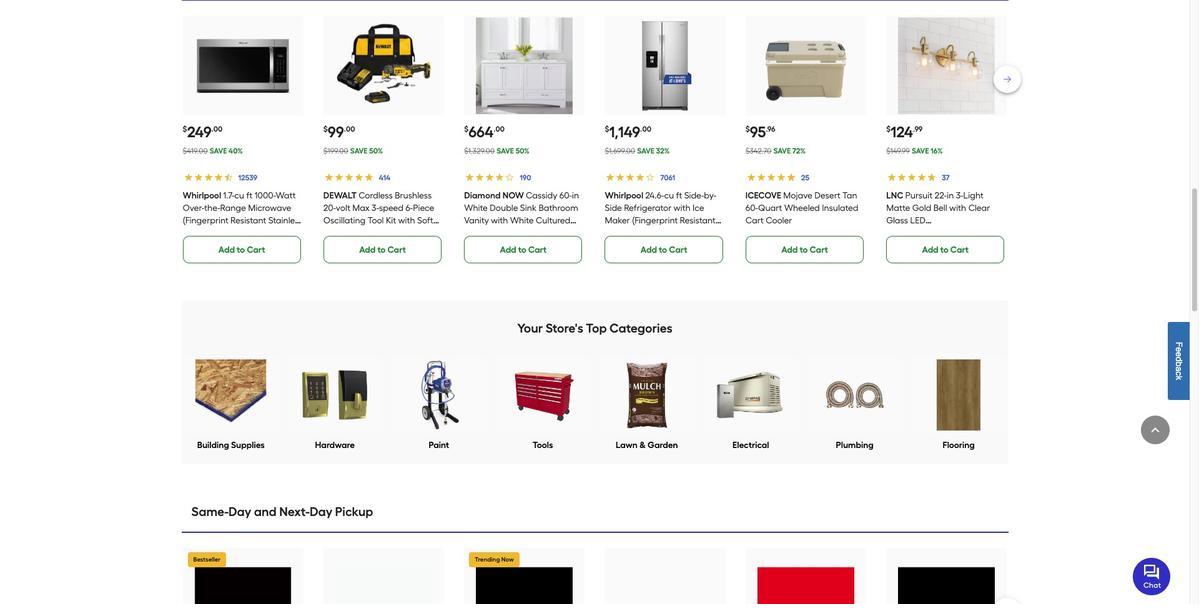 Task type: describe. For each thing, give the bounding box(es) containing it.
with inside cassidy 60-in white double sink bathroom vanity with white cultured marble top
[[491, 216, 508, 226]]

cart for 124
[[951, 245, 969, 256]]

diamond now
[[464, 191, 524, 201]]

led
[[911, 216, 926, 226]]

add for 664
[[500, 245, 517, 256]]

3- inside pursuit 22-in 3-light matte gold bell with clear glass led modern/contemporary vanity light bar
[[957, 191, 964, 201]]

$149.99 save 16%
[[887, 147, 944, 156]]

c
[[1175, 372, 1185, 376]]

building supplies image
[[195, 360, 267, 431]]

$199.00 save 50%
[[324, 147, 383, 156]]

krylon fusion all-in-one satin black spray paint and primer in one (net wt. 12-oz) image
[[476, 568, 573, 605]]

diamond now cassidy 60-in white double sink bathroom vanity with white cultured marble top image
[[476, 17, 573, 114]]

f e e d b a c k button
[[1169, 322, 1190, 400]]

$ 1,149 .00
[[605, 123, 652, 141]]

soft
[[417, 216, 434, 226]]

$ for 664
[[464, 125, 469, 134]]

building supplies list item
[[183, 356, 279, 453]]

$1,329.00
[[464, 147, 495, 156]]

vanity inside cassidy 60-in white double sink bathroom vanity with white cultured marble top
[[464, 216, 489, 226]]

tools link
[[533, 440, 553, 453]]

plumbing link
[[836, 440, 874, 453]]

lawn & garden image
[[612, 360, 683, 431]]

dewalt
[[324, 191, 357, 201]]

stainless inside 1.7-cu ft 1000-watt over-the-range microwave (fingerprint resistant stainless steel)
[[268, 216, 303, 226]]

cart inside mojave desert tan 60-quart wheeled insulated cart cooler
[[746, 216, 764, 226]]

save for 1,149
[[638, 147, 655, 156]]

add to cart link for 124
[[887, 236, 1005, 264]]

supplies
[[231, 441, 265, 451]]

1,149
[[610, 123, 641, 141]]

2 day from the left
[[310, 505, 333, 520]]

over-
[[183, 203, 204, 214]]

icecove mojave desert tan 60-quart wheeled insulated cart cooler image
[[758, 17, 855, 114]]

hardware list item
[[287, 356, 383, 453]]

paint link
[[429, 440, 449, 453]]

same-
[[192, 505, 229, 520]]

cart for 99
[[388, 245, 406, 256]]

trending now link
[[464, 549, 585, 605]]

(fingerprint inside '24.6-cu ft side-by- side refrigerator with ice maker (fingerprint resistant stainless steel)'
[[632, 216, 678, 226]]

.99
[[914, 125, 923, 134]]

a
[[1175, 367, 1185, 372]]

72%
[[793, 147, 806, 156]]

ft for 1,149
[[676, 191, 683, 201]]

with inside '24.6-cu ft side-by- side refrigerator with ice maker (fingerprint resistant stainless steel)'
[[674, 203, 691, 214]]

1.7-
[[223, 191, 235, 201]]

tools list item
[[495, 356, 591, 453]]

.00 for 99
[[344, 125, 355, 134]]

the-
[[204, 203, 220, 214]]

tools image
[[508, 360, 579, 431]]

$149.99
[[887, 147, 910, 156]]

quart
[[759, 203, 783, 214]]

50% for 99
[[369, 147, 383, 156]]

$ for 124
[[887, 125, 891, 134]]

top inside cassidy 60-in white double sink bathroom vanity with white cultured marble top
[[495, 228, 510, 239]]

electrical image
[[716, 360, 787, 431]]

ft for 249
[[246, 191, 253, 201]]

hardware
[[315, 441, 355, 451]]

(1-
[[346, 228, 355, 239]]

cart for 1,149
[[669, 245, 688, 256]]

add to cart for 1,149
[[641, 245, 688, 256]]

lnc pursuit 22-in 3-light matte gold bell with clear glass led modern/contemporary vanity light bar image
[[899, 17, 996, 114]]

with inside pursuit 22-in 3-light matte gold bell with clear glass led modern/contemporary vanity light bar
[[950, 203, 967, 214]]

add to cart for 95
[[782, 245, 829, 256]]

hardware image
[[299, 360, 371, 431]]

$ for 1,149
[[605, 125, 610, 134]]

plumbing list item
[[807, 356, 904, 453]]

$ 249 .00
[[183, 123, 223, 141]]

save for 124
[[912, 147, 930, 156]]

$419.00
[[183, 147, 208, 156]]

clear
[[969, 203, 991, 214]]

mojave desert tan 60-quart wheeled insulated cart cooler
[[746, 191, 859, 226]]

$ for 95
[[746, 125, 750, 134]]

diamond
[[464, 191, 501, 201]]

f e e d b a c k
[[1175, 342, 1185, 380]]

matte
[[887, 203, 911, 214]]

99
[[328, 123, 344, 141]]

watt
[[276, 191, 296, 201]]

add to cart link for 95
[[746, 236, 864, 264]]

b
[[1175, 362, 1185, 367]]

$ for 99
[[324, 125, 328, 134]]

range
[[220, 203, 246, 214]]

add to cart link for 99
[[324, 236, 442, 264]]

your
[[518, 321, 543, 336]]

95 list item
[[746, 16, 867, 264]]

$ 664 .00
[[464, 123, 505, 141]]

now
[[503, 191, 524, 201]]

garden
[[648, 441, 678, 451]]

categories
[[610, 321, 673, 336]]

next-
[[279, 505, 310, 520]]

in for 664
[[572, 191, 579, 201]]

paint list item
[[391, 356, 487, 453]]

60- inside mojave desert tan 60-quart wheeled insulated cart cooler
[[746, 203, 759, 214]]

building
[[197, 441, 229, 451]]

chat invite button image
[[1134, 558, 1172, 596]]

your store's top categories heading
[[182, 316, 1009, 341]]

flooring list item
[[911, 356, 1008, 453]]

store's
[[546, 321, 584, 336]]

ice
[[693, 203, 705, 214]]

99 list item
[[324, 16, 444, 264]]

speed
[[379, 203, 404, 214]]

oscillating
[[324, 216, 366, 226]]

$199.00
[[324, 147, 348, 156]]

modern/contemporary
[[887, 228, 979, 239]]

add for 1,149
[[641, 245, 657, 256]]

dewalt cordless brushless 20-volt max 3-speed 6-piece oscillating tool kit with soft case (1-battery included) image
[[336, 17, 432, 114]]

k
[[1175, 376, 1185, 380]]

project source gloss white/gloss spray paint (net wt. 10-oz image
[[336, 568, 432, 605]]

glass
[[887, 216, 909, 226]]

3- inside "cordless brushless 20-volt max 3-speed 6-piece oscillating tool kit with soft case (1-battery included)"
[[372, 203, 379, 214]]

bathroom
[[539, 203, 579, 214]]

desert
[[815, 191, 841, 201]]

1 vertical spatial light
[[887, 241, 907, 251]]

now
[[502, 557, 514, 564]]

1 horizontal spatial white
[[510, 216, 534, 226]]

double
[[490, 203, 518, 214]]

steel) inside '24.6-cu ft side-by- side refrigerator with ice maker (fingerprint resistant stainless steel)'
[[642, 228, 664, 239]]

$1,699.00 save 32%
[[605, 147, 670, 156]]

cart for 95
[[810, 245, 829, 256]]

$1,699.00
[[605, 147, 636, 156]]

1 day from the left
[[229, 505, 251, 520]]

50% for 664
[[516, 147, 530, 156]]

$1,329.00 save 50%
[[464, 147, 530, 156]]

&
[[640, 441, 646, 451]]

mojave
[[784, 191, 813, 201]]

tools
[[533, 441, 553, 451]]

rust-oleum 2x ultra cover satin canyon black spray paint and primer in one (net wt 12-oz) image
[[899, 568, 996, 605]]

building supplies link
[[197, 440, 265, 453]]

marble
[[464, 228, 493, 239]]

volt
[[336, 203, 351, 214]]



Task type: vqa. For each thing, say whether or not it's contained in the screenshot.
Home Décor link
no



Task type: locate. For each thing, give the bounding box(es) containing it.
lawn
[[616, 441, 638, 451]]

cart down the wheeled
[[810, 245, 829, 256]]

add for 95
[[782, 245, 798, 256]]

1 horizontal spatial (fingerprint
[[632, 216, 678, 226]]

lawn & garden
[[616, 441, 678, 451]]

95
[[750, 123, 766, 141]]

lawn & garden link
[[616, 440, 678, 453]]

5 add to cart link from the left
[[746, 236, 864, 264]]

wheeled
[[785, 203, 820, 214]]

cart down quart
[[746, 216, 764, 226]]

add for 99
[[359, 245, 376, 256]]

save left the 40%
[[210, 147, 227, 156]]

plumbing image
[[820, 360, 891, 431]]

to for 1,149
[[659, 245, 667, 256]]

1 vertical spatial top
[[586, 321, 607, 336]]

0 horizontal spatial vanity
[[464, 216, 489, 226]]

resistant
[[231, 216, 266, 226], [680, 216, 716, 226]]

vanity down clear
[[982, 228, 1006, 239]]

add to cart link down range
[[183, 236, 301, 264]]

resistant inside '24.6-cu ft side-by- side refrigerator with ice maker (fingerprint resistant stainless steel)'
[[680, 216, 716, 226]]

add for 249
[[219, 245, 235, 256]]

pickup
[[335, 505, 373, 520]]

2 e from the top
[[1175, 352, 1185, 357]]

0 horizontal spatial 3-
[[372, 203, 379, 214]]

1 horizontal spatial stainless
[[605, 228, 640, 239]]

add to cart inside 99 list item
[[359, 245, 406, 256]]

save left 16%
[[912, 147, 930, 156]]

$419.00 save 40%
[[183, 147, 243, 156]]

40%
[[229, 147, 243, 156]]

60- up 'bathroom' in the left top of the page
[[560, 191, 572, 201]]

add to cart link
[[183, 236, 301, 264], [324, 236, 442, 264], [464, 236, 583, 264], [605, 236, 724, 264], [746, 236, 864, 264], [887, 236, 1005, 264]]

$ up $1,699.00
[[605, 125, 610, 134]]

stainless
[[268, 216, 303, 226], [605, 228, 640, 239]]

124 list item
[[887, 16, 1008, 264]]

6 to from the left
[[941, 245, 949, 256]]

to inside 1,149 list item
[[659, 245, 667, 256]]

add to cart down cooler
[[782, 245, 829, 256]]

add to cart link inside 95 list item
[[746, 236, 864, 264]]

1 horizontal spatial whirlpool
[[605, 191, 644, 201]]

2 add to cart from the left
[[359, 245, 406, 256]]

cu up refrigerator
[[665, 191, 674, 201]]

.00
[[212, 125, 223, 134], [344, 125, 355, 134], [494, 125, 505, 134], [641, 125, 652, 134]]

paint image
[[404, 360, 475, 431]]

1 add from the left
[[219, 245, 235, 256]]

4 to from the left
[[659, 245, 667, 256]]

3 add to cart from the left
[[500, 245, 547, 256]]

1 vertical spatial white
[[510, 216, 534, 226]]

flooring link
[[943, 440, 975, 453]]

to inside 124 list item
[[941, 245, 949, 256]]

add to cart inside 249 list item
[[219, 245, 265, 256]]

icecove
[[746, 191, 782, 201]]

0 horizontal spatial (fingerprint
[[183, 216, 229, 226]]

whirlpool inside 1,149 list item
[[605, 191, 644, 201]]

to for 124
[[941, 245, 949, 256]]

50% right $1,329.00
[[516, 147, 530, 156]]

$ inside "$ 95 .96"
[[746, 125, 750, 134]]

1,149 list item
[[605, 16, 726, 264]]

add to cart inside 1,149 list item
[[641, 245, 688, 256]]

add to cart link inside 249 list item
[[183, 236, 301, 264]]

whirlpool inside 249 list item
[[183, 191, 221, 201]]

$ inside $ 664 .00
[[464, 125, 469, 134]]

ft inside 1.7-cu ft 1000-watt over-the-range microwave (fingerprint resistant stainless steel)
[[246, 191, 253, 201]]

.00 up $1,329.00 save 50%
[[494, 125, 505, 134]]

50% inside 664 list item
[[516, 147, 530, 156]]

side
[[605, 203, 622, 214]]

add down 1.7-cu ft 1000-watt over-the-range microwave (fingerprint resistant stainless steel)
[[219, 245, 235, 256]]

1 vertical spatial 60-
[[746, 203, 759, 214]]

$342.70
[[746, 147, 772, 156]]

5 $ from the left
[[746, 125, 750, 134]]

save for 664
[[497, 147, 514, 156]]

your store's top categories
[[518, 321, 673, 336]]

to inside 249 list item
[[237, 245, 245, 256]]

.00 up $199.00 save 50%
[[344, 125, 355, 134]]

1 horizontal spatial ft
[[676, 191, 683, 201]]

.96
[[766, 125, 776, 134]]

1 horizontal spatial day
[[310, 505, 333, 520]]

0 horizontal spatial stainless
[[268, 216, 303, 226]]

to down battery
[[378, 245, 386, 256]]

add inside 249 list item
[[219, 245, 235, 256]]

1 (fingerprint from the left
[[183, 216, 229, 226]]

2 cu from the left
[[665, 191, 674, 201]]

cart down 1.7-cu ft 1000-watt over-the-range microwave (fingerprint resistant stainless steel)
[[247, 245, 265, 256]]

in inside cassidy 60-in white double sink bathroom vanity with white cultured marble top
[[572, 191, 579, 201]]

microwave
[[248, 203, 291, 214]]

save inside 664 list item
[[497, 147, 514, 156]]

cart for 664
[[529, 245, 547, 256]]

whirlpool for 249
[[183, 191, 221, 201]]

save for 95
[[774, 147, 791, 156]]

1 horizontal spatial in
[[947, 191, 954, 201]]

add to cart inside 124 list item
[[923, 245, 969, 256]]

save
[[210, 147, 227, 156], [350, 147, 368, 156], [497, 147, 514, 156], [638, 147, 655, 156], [774, 147, 791, 156], [912, 147, 930, 156]]

electrical list item
[[703, 356, 800, 453]]

$ 124 .99
[[887, 123, 923, 141]]

day left the pickup
[[310, 505, 333, 520]]

2 save from the left
[[350, 147, 368, 156]]

0 horizontal spatial 50%
[[369, 147, 383, 156]]

save inside 124 list item
[[912, 147, 930, 156]]

e
[[1175, 347, 1185, 352], [1175, 352, 1185, 357]]

piece
[[413, 203, 434, 214]]

0 horizontal spatial top
[[495, 228, 510, 239]]

whirlpool up the side in the top of the page
[[605, 191, 644, 201]]

to down modern/contemporary
[[941, 245, 949, 256]]

1 steel) from the left
[[183, 228, 205, 239]]

1 horizontal spatial 3-
[[957, 191, 964, 201]]

2 whirlpool from the left
[[605, 191, 644, 201]]

add down battery
[[359, 245, 376, 256]]

16%
[[931, 147, 944, 156]]

1 add to cart link from the left
[[183, 236, 301, 264]]

1000-
[[255, 191, 276, 201]]

cart inside 249 list item
[[247, 245, 265, 256]]

cart for 249
[[247, 245, 265, 256]]

same-day and next-day pickup
[[192, 505, 373, 520]]

2 $ from the left
[[324, 125, 328, 134]]

$ up $149.99
[[887, 125, 891, 134]]

light
[[964, 191, 984, 201], [887, 241, 907, 251]]

4 $ from the left
[[605, 125, 610, 134]]

add to cart down modern/contemporary
[[923, 245, 969, 256]]

2 steel) from the left
[[642, 228, 664, 239]]

cart inside 124 list item
[[951, 245, 969, 256]]

(fingerprint down the-
[[183, 216, 229, 226]]

1 vertical spatial 3-
[[372, 203, 379, 214]]

$342.70 save 72%
[[746, 147, 806, 156]]

6 add from the left
[[923, 245, 939, 256]]

save inside 99 list item
[[350, 147, 368, 156]]

cart down modern/contemporary
[[951, 245, 969, 256]]

5 add from the left
[[782, 245, 798, 256]]

with down the 'double'
[[491, 216, 508, 226]]

2 (fingerprint from the left
[[632, 216, 678, 226]]

4 .00 from the left
[[641, 125, 652, 134]]

whirlpool 1.7-cu ft 1000-watt over-the-range microwave (fingerprint resistant stainless steel) image
[[195, 17, 292, 114]]

f
[[1175, 342, 1185, 347]]

to inside 99 list item
[[378, 245, 386, 256]]

1 .00 from the left
[[212, 125, 223, 134]]

save inside 1,149 list item
[[638, 147, 655, 156]]

same-day and next-day pickup heading
[[182, 500, 1009, 534]]

to down '24.6-cu ft side-by- side refrigerator with ice maker (fingerprint resistant stainless steel)'
[[659, 245, 667, 256]]

resistant down ice
[[680, 216, 716, 226]]

50% right $199.00
[[369, 147, 383, 156]]

5 to from the left
[[800, 245, 808, 256]]

cart down included)
[[388, 245, 406, 256]]

2 resistant from the left
[[680, 216, 716, 226]]

add down modern/contemporary
[[923, 245, 939, 256]]

2 to from the left
[[378, 245, 386, 256]]

side-
[[685, 191, 705, 201]]

cu for 1,149
[[665, 191, 674, 201]]

top right marble
[[495, 228, 510, 239]]

664 list item
[[464, 16, 585, 264]]

add to cart inside 664 list item
[[500, 245, 547, 256]]

1 cu from the left
[[235, 191, 244, 201]]

0 vertical spatial 60-
[[560, 191, 572, 201]]

add to cart for 99
[[359, 245, 406, 256]]

maker
[[605, 216, 630, 226]]

and
[[254, 505, 277, 520]]

cart inside 664 list item
[[529, 245, 547, 256]]

add to cart inside 95 list item
[[782, 245, 829, 256]]

case
[[324, 228, 344, 239]]

249
[[187, 123, 212, 141]]

save left 72%
[[774, 147, 791, 156]]

4 add to cart from the left
[[641, 245, 688, 256]]

ft left 1000-
[[246, 191, 253, 201]]

1 horizontal spatial cu
[[665, 191, 674, 201]]

add to cart for 664
[[500, 245, 547, 256]]

add down '24.6-cu ft side-by- side refrigerator with ice maker (fingerprint resistant stainless steel)'
[[641, 245, 657, 256]]

.00 for 664
[[494, 125, 505, 134]]

cart inside 1,149 list item
[[669, 245, 688, 256]]

cart down cultured
[[529, 245, 547, 256]]

.00 inside $ 249 .00
[[212, 125, 223, 134]]

to for 249
[[237, 245, 245, 256]]

to for 99
[[378, 245, 386, 256]]

add to cart link inside 664 list item
[[464, 236, 583, 264]]

1 whirlpool from the left
[[183, 191, 221, 201]]

add to cart link down refrigerator
[[605, 236, 724, 264]]

add to cart link for 249
[[183, 236, 301, 264]]

.00 up $419.00 save 40%
[[212, 125, 223, 134]]

vanity inside pursuit 22-in 3-light matte gold bell with clear glass led modern/contemporary vanity light bar
[[982, 228, 1006, 239]]

3 save from the left
[[497, 147, 514, 156]]

2 50% from the left
[[516, 147, 530, 156]]

max
[[353, 203, 370, 214]]

$ 99 .00
[[324, 123, 355, 141]]

1 $ from the left
[[183, 125, 187, 134]]

24.6-cu ft side-by- side refrigerator with ice maker (fingerprint resistant stainless steel)
[[605, 191, 717, 239]]

to inside 664 list item
[[519, 245, 527, 256]]

paint
[[429, 441, 449, 451]]

top
[[495, 228, 510, 239], [586, 321, 607, 336]]

2 ft from the left
[[676, 191, 683, 201]]

.00 for 1,149
[[641, 125, 652, 134]]

3- right the 22- in the top right of the page
[[957, 191, 964, 201]]

add to cart for 124
[[923, 245, 969, 256]]

white down diamond
[[464, 203, 488, 214]]

to down 1.7-cu ft 1000-watt over-the-range microwave (fingerprint resistant stainless steel)
[[237, 245, 245, 256]]

1 horizontal spatial top
[[586, 321, 607, 336]]

add to cart link down tool
[[324, 236, 442, 264]]

add to cart link down led
[[887, 236, 1005, 264]]

664
[[469, 123, 494, 141]]

124
[[891, 123, 914, 141]]

insulated
[[822, 203, 859, 214]]

1 vertical spatial stainless
[[605, 228, 640, 239]]

2 .00 from the left
[[344, 125, 355, 134]]

with up included)
[[398, 216, 415, 226]]

cooler
[[766, 216, 793, 226]]

add to cart link inside 1,149 list item
[[605, 236, 724, 264]]

0 horizontal spatial light
[[887, 241, 907, 251]]

brushless
[[395, 191, 432, 201]]

3 to from the left
[[519, 245, 527, 256]]

$ inside $ 249 .00
[[183, 125, 187, 134]]

6 add to cart link from the left
[[887, 236, 1005, 264]]

.00 inside $ 664 .00
[[494, 125, 505, 134]]

save inside 249 list item
[[210, 147, 227, 156]]

cordless
[[359, 191, 393, 201]]

bar
[[909, 241, 923, 251]]

$ inside $ 1,149 .00
[[605, 125, 610, 134]]

$ up $199.00
[[324, 125, 328, 134]]

0 horizontal spatial in
[[572, 191, 579, 201]]

.00 inside $ 1,149 .00
[[641, 125, 652, 134]]

e up b
[[1175, 352, 1185, 357]]

chevron up image
[[1150, 424, 1162, 437]]

add inside 1,149 list item
[[641, 245, 657, 256]]

1 horizontal spatial steel)
[[642, 228, 664, 239]]

whirlpool for 1,149
[[605, 191, 644, 201]]

whirlpool
[[183, 191, 221, 201], [605, 191, 644, 201]]

(fingerprint inside 1.7-cu ft 1000-watt over-the-range microwave (fingerprint resistant stainless steel)
[[183, 216, 229, 226]]

0 vertical spatial vanity
[[464, 216, 489, 226]]

light up clear
[[964, 191, 984, 201]]

(fingerprint
[[183, 216, 229, 226], [632, 216, 678, 226]]

0 horizontal spatial whirlpool
[[183, 191, 221, 201]]

0 vertical spatial top
[[495, 228, 510, 239]]

0 horizontal spatial cu
[[235, 191, 244, 201]]

1 50% from the left
[[369, 147, 383, 156]]

2 add to cart link from the left
[[324, 236, 442, 264]]

2 in from the left
[[947, 191, 954, 201]]

white
[[464, 203, 488, 214], [510, 216, 534, 226]]

sink
[[520, 203, 537, 214]]

add to cart down battery
[[359, 245, 406, 256]]

add
[[219, 245, 235, 256], [359, 245, 376, 256], [500, 245, 517, 256], [641, 245, 657, 256], [782, 245, 798, 256], [923, 245, 939, 256]]

plumbing
[[836, 441, 874, 451]]

add inside 95 list item
[[782, 245, 798, 256]]

pursuit
[[906, 191, 933, 201]]

with left ice
[[674, 203, 691, 214]]

cultured
[[536, 216, 571, 226]]

cassidy 60-in white double sink bathroom vanity with white cultured marble top
[[464, 191, 579, 239]]

$ for 249
[[183, 125, 187, 134]]

light left bar
[[887, 241, 907, 251]]

vanity up marble
[[464, 216, 489, 226]]

249 list item
[[183, 16, 304, 264]]

add to cart link for 664
[[464, 236, 583, 264]]

32%
[[657, 147, 670, 156]]

0 vertical spatial light
[[964, 191, 984, 201]]

steel) down over-
[[183, 228, 205, 239]]

0 vertical spatial stainless
[[268, 216, 303, 226]]

1 horizontal spatial resistant
[[680, 216, 716, 226]]

lawn & garden list item
[[599, 356, 696, 453]]

ft left side-
[[676, 191, 683, 201]]

add to cart link inside 99 list item
[[324, 236, 442, 264]]

60- inside cassidy 60-in white double sink bathroom vanity with white cultured marble top
[[560, 191, 572, 201]]

flooring image
[[924, 360, 995, 431]]

included)
[[386, 228, 423, 239]]

in up 'bathroom' in the left top of the page
[[572, 191, 579, 201]]

by-
[[704, 191, 717, 201]]

6 add to cart from the left
[[923, 245, 969, 256]]

2 add from the left
[[359, 245, 376, 256]]

6 save from the left
[[912, 147, 930, 156]]

trending
[[475, 557, 500, 564]]

60- down icecove
[[746, 203, 759, 214]]

6 $ from the left
[[887, 125, 891, 134]]

bestseller
[[193, 557, 221, 564]]

$ up $419.00
[[183, 125, 187, 134]]

1 horizontal spatial 50%
[[516, 147, 530, 156]]

add down cassidy 60-in white double sink bathroom vanity with white cultured marble top
[[500, 245, 517, 256]]

with right bell
[[950, 203, 967, 214]]

22-
[[935, 191, 947, 201]]

add for 124
[[923, 245, 939, 256]]

steel) down refrigerator
[[642, 228, 664, 239]]

1 save from the left
[[210, 147, 227, 156]]

stainless down microwave
[[268, 216, 303, 226]]

save inside 95 list item
[[774, 147, 791, 156]]

resistant inside 1.7-cu ft 1000-watt over-the-range microwave (fingerprint resistant stainless steel)
[[231, 216, 266, 226]]

in for 124
[[947, 191, 954, 201]]

0 horizontal spatial ft
[[246, 191, 253, 201]]

.00 inside $ 99 .00
[[344, 125, 355, 134]]

0 horizontal spatial resistant
[[231, 216, 266, 226]]

0 horizontal spatial white
[[464, 203, 488, 214]]

0 vertical spatial white
[[464, 203, 488, 214]]

cart down '24.6-cu ft side-by- side refrigerator with ice maker (fingerprint resistant stainless steel)'
[[669, 245, 688, 256]]

tool
[[368, 216, 384, 226]]

whirlpool up over-
[[183, 191, 221, 201]]

ft inside '24.6-cu ft side-by- side refrigerator with ice maker (fingerprint resistant stainless steel)'
[[676, 191, 683, 201]]

add to cart down 1.7-cu ft 1000-watt over-the-range microwave (fingerprint resistant stainless steel)
[[219, 245, 265, 256]]

.00 up $1,699.00 save 32%
[[641, 125, 652, 134]]

cu inside '24.6-cu ft side-by- side refrigerator with ice maker (fingerprint resistant stainless steel)'
[[665, 191, 674, 201]]

pursuit 22-in 3-light matte gold bell with clear glass led modern/contemporary vanity light bar
[[887, 191, 1006, 251]]

in up bell
[[947, 191, 954, 201]]

$ inside the $ 124 .99
[[887, 125, 891, 134]]

1 vertical spatial vanity
[[982, 228, 1006, 239]]

add to cart link down cooler
[[746, 236, 864, 264]]

whirlpool 24.6-cu ft side-by-side refrigerator with ice maker (fingerprint resistant stainless steel) image
[[617, 17, 714, 114]]

$ up $1,329.00
[[464, 125, 469, 134]]

top picks heading
[[182, 0, 1009, 1]]

1.7-cu ft 1000-watt over-the-range microwave (fingerprint resistant stainless steel)
[[183, 191, 303, 239]]

save right $199.00
[[350, 147, 368, 156]]

0 horizontal spatial day
[[229, 505, 251, 520]]

1 in from the left
[[572, 191, 579, 201]]

0 vertical spatial 3-
[[957, 191, 964, 201]]

add to cart link inside 124 list item
[[887, 236, 1005, 264]]

to inside 95 list item
[[800, 245, 808, 256]]

3 .00 from the left
[[494, 125, 505, 134]]

1 resistant from the left
[[231, 216, 266, 226]]

add to cart for 249
[[219, 245, 265, 256]]

0 horizontal spatial steel)
[[183, 228, 205, 239]]

resistant down range
[[231, 216, 266, 226]]

cart inside 99 list item
[[388, 245, 406, 256]]

top inside heading
[[586, 321, 607, 336]]

add inside 664 list item
[[500, 245, 517, 256]]

save left 32%
[[638, 147, 655, 156]]

50% inside 99 list item
[[369, 147, 383, 156]]

gold
[[913, 203, 932, 214]]

4 add to cart link from the left
[[605, 236, 724, 264]]

1 e from the top
[[1175, 347, 1185, 352]]

lnc
[[887, 191, 904, 201]]

5 save from the left
[[774, 147, 791, 156]]

tan
[[843, 191, 858, 201]]

3- down cordless
[[372, 203, 379, 214]]

add to cart link down cultured
[[464, 236, 583, 264]]

5 add to cart from the left
[[782, 245, 829, 256]]

1 horizontal spatial vanity
[[982, 228, 1006, 239]]

add to cart link for 1,149
[[605, 236, 724, 264]]

0 horizontal spatial 60-
[[560, 191, 572, 201]]

4 save from the left
[[638, 147, 655, 156]]

save for 249
[[210, 147, 227, 156]]

20-
[[324, 203, 336, 214]]

day left and
[[229, 505, 251, 520]]

to down the wheeled
[[800, 245, 808, 256]]

rust-oleum gloss apple red spray paint and primer in one (net wt 12-oz) image
[[758, 568, 855, 605]]

to
[[237, 245, 245, 256], [378, 245, 386, 256], [519, 245, 527, 256], [659, 245, 667, 256], [800, 245, 808, 256], [941, 245, 949, 256]]

$ inside $ 99 .00
[[324, 125, 328, 134]]

.00 for 249
[[212, 125, 223, 134]]

add inside 99 list item
[[359, 245, 376, 256]]

1 horizontal spatial 60-
[[746, 203, 759, 214]]

1 ft from the left
[[246, 191, 253, 201]]

$ left .96
[[746, 125, 750, 134]]

3 $ from the left
[[464, 125, 469, 134]]

to down cassidy 60-in white double sink bathroom vanity with white cultured marble top
[[519, 245, 527, 256]]

6-
[[406, 203, 413, 214]]

electrical link
[[733, 440, 770, 453]]

add to cart down '24.6-cu ft side-by- side refrigerator with ice maker (fingerprint resistant stainless steel)'
[[641, 245, 688, 256]]

add down cooler
[[782, 245, 798, 256]]

3 add from the left
[[500, 245, 517, 256]]

e up d
[[1175, 347, 1185, 352]]

add to cart down cassidy 60-in white double sink bathroom vanity with white cultured marble top
[[500, 245, 547, 256]]

project source gloss black/flat spray paint (net wt. 10-oz image
[[195, 568, 292, 605]]

in inside pursuit 22-in 3-light matte gold bell with clear glass led modern/contemporary vanity light bar
[[947, 191, 954, 201]]

top right store's
[[586, 321, 607, 336]]

to for 664
[[519, 245, 527, 256]]

save for 99
[[350, 147, 368, 156]]

save right $1,329.00
[[497, 147, 514, 156]]

(fingerprint down refrigerator
[[632, 216, 678, 226]]

with inside "cordless brushless 20-volt max 3-speed 6-piece oscillating tool kit with soft case (1-battery included)"
[[398, 216, 415, 226]]

cu for 249
[[235, 191, 244, 201]]

stainless inside '24.6-cu ft side-by- side refrigerator with ice maker (fingerprint resistant stainless steel)'
[[605, 228, 640, 239]]

with
[[674, 203, 691, 214], [950, 203, 967, 214], [398, 216, 415, 226], [491, 216, 508, 226]]

4 add from the left
[[641, 245, 657, 256]]

electrical
[[733, 441, 770, 451]]

scroll to top element
[[1142, 416, 1170, 445]]

1 horizontal spatial light
[[964, 191, 984, 201]]

3 add to cart link from the left
[[464, 236, 583, 264]]

to for 95
[[800, 245, 808, 256]]

white down sink
[[510, 216, 534, 226]]

1 to from the left
[[237, 245, 245, 256]]

add inside 124 list item
[[923, 245, 939, 256]]

cu up range
[[235, 191, 244, 201]]

1 add to cart from the left
[[219, 245, 265, 256]]

stainless down maker at the top
[[605, 228, 640, 239]]

cu inside 1.7-cu ft 1000-watt over-the-range microwave (fingerprint resistant stainless steel)
[[235, 191, 244, 201]]

steel) inside 1.7-cu ft 1000-watt over-the-range microwave (fingerprint resistant stainless steel)
[[183, 228, 205, 239]]

flooring
[[943, 441, 975, 451]]



